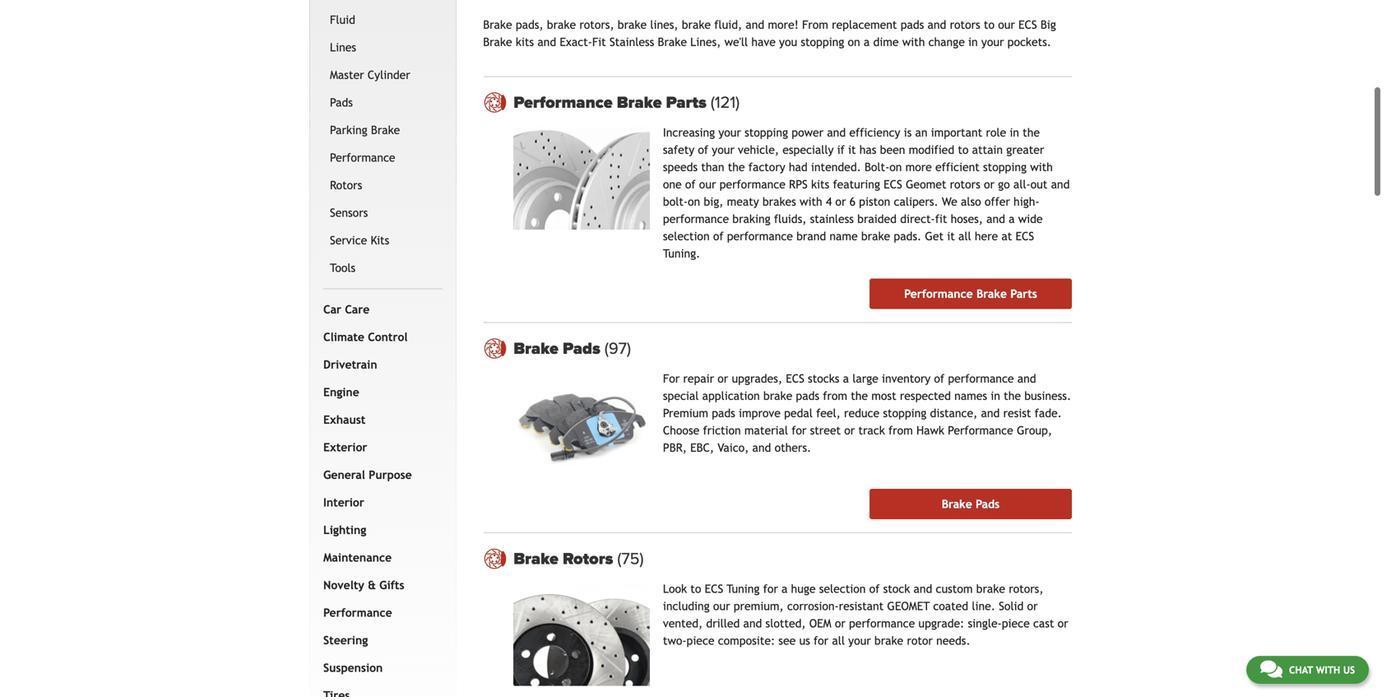 Task type: locate. For each thing, give the bounding box(es) containing it.
a inside brake pads, brake rotors, brake lines, brake fluid, and more! from replacement pads and rotors to our ecs big brake kits and exact-fit stainless brake lines, we'll have you stopping on a dime with change in your pockets.
[[864, 36, 870, 49]]

your left the pockets.
[[982, 36, 1004, 49]]

from up feel,
[[823, 389, 848, 403]]

0 horizontal spatial rotors,
[[580, 18, 614, 31]]

ecs inside 'look to ecs tuning for a huge selection of stock and custom brake rotors, including our premium, corrosion-resistant geomet coated line. solid or vented, drilled and slotted, oem or performance upgrade: single-piece cast or two-piece composite: see us for all your brake rotor needs.'
[[705, 582, 724, 596]]

0 horizontal spatial in
[[969, 36, 978, 49]]

1 vertical spatial from
[[889, 424, 913, 437]]

2 horizontal spatial in
[[1010, 126, 1020, 139]]

1 vertical spatial performance brake parts link
[[870, 279, 1072, 309]]

featuring
[[833, 178, 881, 191]]

1 vertical spatial our
[[699, 178, 716, 191]]

stopping up vehicle,
[[745, 126, 789, 139]]

see
[[779, 634, 796, 647]]

1 vertical spatial in
[[1010, 126, 1020, 139]]

performance brake parts down here
[[905, 287, 1038, 301]]

safety
[[663, 143, 695, 157]]

a down replacement
[[864, 36, 870, 49]]

two-
[[663, 634, 687, 647]]

for up premium,
[[763, 582, 778, 596]]

pads inside the 'braking subcategories' element
[[330, 96, 353, 109]]

in right role
[[1010, 126, 1020, 139]]

drilled
[[706, 617, 740, 630]]

in inside increasing your stopping power and efficiency is an important role in the safety of your vehicle, especially if it has been modified to attain greater speeds than the factory had intended. bolt-on more efficient stopping with one of our performance rps kits featuring ecs geomet rotors or go all-out and bolt-on big, meaty brakes with 4 or 6 piston calipers. we also offer high- performance braking fluids, stainless braided direct-fit hoses, and a wide selection of performance brand name brake pads. get it all here at ecs tuning.
[[1010, 126, 1020, 139]]

greater
[[1007, 143, 1045, 157]]

1 horizontal spatial from
[[889, 424, 913, 437]]

rotors,
[[580, 18, 614, 31], [1009, 582, 1044, 596]]

0 horizontal spatial piece
[[687, 634, 715, 647]]

2 rotors from the top
[[950, 178, 981, 191]]

or
[[984, 178, 995, 191], [836, 195, 846, 208], [718, 372, 729, 385], [845, 424, 855, 437], [1027, 600, 1038, 613], [835, 617, 846, 630], [1058, 617, 1069, 630]]

and up business.
[[1018, 372, 1037, 385]]

of up respected
[[934, 372, 945, 385]]

ebc,
[[691, 441, 714, 454]]

1 horizontal spatial rotors
[[563, 549, 613, 569]]

gifts
[[380, 578, 405, 592]]

2 vertical spatial on
[[688, 195, 701, 208]]

pads
[[330, 96, 353, 109], [563, 339, 601, 359], [976, 498, 1000, 511]]

1 vertical spatial brake pads
[[942, 498, 1000, 511]]

our up drilled
[[713, 600, 730, 613]]

ecs right at
[[1016, 230, 1035, 243]]

0 vertical spatial performance brake parts link
[[514, 93, 1072, 112]]

performance up names
[[948, 372, 1014, 385]]

in inside for repair or upgrades, ecs stocks a large inventory of performance and special application brake pads from the most respected names in the business. premium pads improve pedal feel, reduce stopping distance, and resist fade. choose friction material for street or track from hawk performance group, pbr, ebc, vaico, and others.
[[991, 389, 1001, 403]]

0 horizontal spatial for
[[763, 582, 778, 596]]

control
[[368, 330, 408, 343]]

in
[[969, 36, 978, 49], [1010, 126, 1020, 139], [991, 389, 1001, 403]]

or right oem
[[835, 617, 846, 630]]

1 horizontal spatial pads
[[796, 389, 820, 403]]

stopping down from
[[801, 36, 845, 49]]

stopping inside for repair or upgrades, ecs stocks a large inventory of performance and special application brake pads from the most respected names in the business. premium pads improve pedal feel, reduce stopping distance, and resist fade. choose friction material for street or track from hawk performance group, pbr, ebc, vaico, and others.
[[883, 407, 927, 420]]

for down pedal
[[792, 424, 807, 437]]

all inside increasing your stopping power and efficiency is an important role in the safety of your vehicle, especially if it has been modified to attain greater speeds than the factory had intended. bolt-on more efficient stopping with one of our performance rps kits featuring ecs geomet rotors or go all-out and bolt-on big, meaty brakes with 4 or 6 piston calipers. we also offer high- performance braking fluids, stainless braided direct-fit hoses, and a wide selection of performance brand name brake pads. get it all here at ecs tuning.
[[959, 230, 972, 243]]

especially
[[783, 143, 834, 157]]

our up the pockets.
[[998, 18, 1015, 31]]

the up resist
[[1004, 389, 1021, 403]]

meaty
[[727, 195, 759, 208]]

1 vertical spatial parts
[[1011, 287, 1038, 301]]

performance link down &
[[320, 599, 440, 627]]

maintenance link
[[320, 544, 440, 571]]

with left us
[[1316, 664, 1341, 676]]

our inside brake pads, brake rotors, brake lines, brake fluid, and more! from replacement pads and rotors to our ecs big brake kits and exact-fit stainless brake lines, we'll have you stopping on a dime with change in your pockets.
[[998, 18, 1015, 31]]

rotors inside increasing your stopping power and efficiency is an important role in the safety of your vehicle, especially if it has been modified to attain greater speeds than the factory had intended. bolt-on more efficient stopping with one of our performance rps kits featuring ecs geomet rotors or go all-out and bolt-on big, meaty brakes with 4 or 6 piston calipers. we also offer high- performance braking fluids, stainless braided direct-fit hoses, and a wide selection of performance brand name brake pads. get it all here at ecs tuning.
[[950, 178, 981, 191]]

rotors link
[[327, 171, 440, 199]]

go
[[998, 178, 1010, 191]]

ecs down bolt-
[[884, 178, 903, 191]]

lighting
[[323, 523, 366, 536]]

brake inside for repair or upgrades, ecs stocks a large inventory of performance and special application brake pads from the most respected names in the business. premium pads improve pedal feel, reduce stopping distance, and resist fade. choose friction material for street or track from hawk performance group, pbr, ebc, vaico, and others.
[[764, 389, 793, 403]]

rotors up brake rotors thumbnail image
[[563, 549, 613, 569]]

1 vertical spatial on
[[890, 161, 902, 174]]

1 vertical spatial performance brake parts
[[905, 287, 1038, 301]]

your inside 'look to ecs tuning for a huge selection of stock and custom brake rotors, including our premium, corrosion-resistant geomet coated line. solid or vented, drilled and slotted, oem or performance upgrade: single-piece cast or two-piece composite: see us for all your brake rotor needs.'
[[849, 634, 871, 647]]

1 horizontal spatial rotors,
[[1009, 582, 1044, 596]]

performance inside 'look to ecs tuning for a huge selection of stock and custom brake rotors, including our premium, corrosion-resistant geomet coated line. solid or vented, drilled and slotted, oem or performance upgrade: single-piece cast or two-piece composite: see us for all your brake rotor needs.'
[[849, 617, 915, 630]]

to up efficient on the top right of the page
[[958, 143, 969, 157]]

pads right replacement
[[901, 18, 924, 31]]

brakes
[[763, 195, 797, 208]]

rotors, inside 'look to ecs tuning for a huge selection of stock and custom brake rotors, including our premium, corrosion-resistant geomet coated line. solid or vented, drilled and slotted, oem or performance upgrade: single-piece cast or two-piece composite: see us for all your brake rotor needs.'
[[1009, 582, 1044, 596]]

performance inside for repair or upgrades, ecs stocks a large inventory of performance and special application brake pads from the most respected names in the business. premium pads improve pedal feel, reduce stopping distance, and resist fade. choose friction material for street or track from hawk performance group, pbr, ebc, vaico, and others.
[[948, 372, 1014, 385]]

performance up meaty
[[720, 178, 786, 191]]

performance down resistant
[[849, 617, 915, 630]]

coated
[[934, 600, 969, 613]]

your up than
[[712, 143, 735, 157]]

kits down pads,
[[516, 36, 534, 49]]

0 horizontal spatial from
[[823, 389, 848, 403]]

stopping down respected
[[883, 407, 927, 420]]

stopping
[[801, 36, 845, 49], [745, 126, 789, 139], [983, 161, 1027, 174], [883, 407, 927, 420]]

1 vertical spatial it
[[947, 230, 955, 243]]

tools link
[[327, 254, 440, 282]]

rotors inside the 'braking subcategories' element
[[330, 178, 362, 192]]

pads link
[[327, 89, 440, 116]]

2 horizontal spatial to
[[984, 18, 995, 31]]

dime
[[874, 36, 899, 49]]

rotor
[[907, 634, 933, 647]]

lines,
[[691, 36, 721, 49]]

exterior link
[[320, 434, 440, 461]]

and up geomet
[[914, 582, 933, 596]]

0 horizontal spatial rotors
[[330, 178, 362, 192]]

0 vertical spatial for
[[792, 424, 807, 437]]

we
[[942, 195, 958, 208]]

brake rotors
[[514, 549, 618, 569]]

brake up the improve
[[764, 389, 793, 403]]

friction
[[703, 424, 741, 437]]

it right get
[[947, 230, 955, 243]]

1 vertical spatial to
[[958, 143, 969, 157]]

performance down distance,
[[948, 424, 1014, 437]]

exact-
[[560, 36, 592, 49]]

0 vertical spatial performance brake parts
[[514, 93, 711, 112]]

selection up tuning.
[[663, 230, 710, 243]]

hoses,
[[951, 212, 983, 226]]

kits inside increasing your stopping power and efficiency is an important role in the safety of your vehicle, especially if it has been modified to attain greater speeds than the factory had intended. bolt-on more efficient stopping with one of our performance rps kits featuring ecs geomet rotors or go all-out and bolt-on big, meaty brakes with 4 or 6 piston calipers. we also offer high- performance braking fluids, stainless braided direct-fit hoses, and a wide selection of performance brand name brake pads. get it all here at ecs tuning.
[[811, 178, 830, 191]]

kits
[[516, 36, 534, 49], [811, 178, 830, 191]]

to up including
[[691, 582, 701, 596]]

pads up pedal
[[796, 389, 820, 403]]

and up have
[[746, 18, 765, 31]]

fade.
[[1035, 407, 1062, 420]]

we'll
[[725, 36, 748, 49]]

parts for top performance brake parts link
[[666, 93, 707, 112]]

2 vertical spatial our
[[713, 600, 730, 613]]

pads up friction
[[712, 407, 736, 420]]

with inside brake pads, brake rotors, brake lines, brake fluid, and more! from replacement pads and rotors to our ecs big brake kits and exact-fit stainless brake lines, we'll have you stopping on a dime with change in your pockets.
[[903, 36, 925, 49]]

0 vertical spatial brake pads
[[514, 339, 605, 359]]

0 horizontal spatial selection
[[663, 230, 710, 243]]

performance brake parts down the fit
[[514, 93, 711, 112]]

brake inside the 'braking subcategories' element
[[371, 123, 400, 136]]

rotors
[[330, 178, 362, 192], [563, 549, 613, 569]]

brake up line.
[[977, 582, 1006, 596]]

had
[[789, 161, 808, 174]]

rotors up change
[[950, 18, 981, 31]]

fluid
[[330, 13, 355, 26]]

change
[[929, 36, 965, 49]]

0 horizontal spatial pads
[[330, 96, 353, 109]]

hawk
[[917, 424, 945, 437]]

been
[[880, 143, 906, 157]]

0 vertical spatial pads
[[330, 96, 353, 109]]

needs.
[[937, 634, 971, 647]]

the right than
[[728, 161, 745, 174]]

1 horizontal spatial piece
[[1002, 617, 1030, 630]]

1 horizontal spatial kits
[[811, 178, 830, 191]]

performance brake parts thumbnail image image
[[514, 127, 650, 230]]

sensors link
[[327, 199, 440, 227]]

0 vertical spatial all
[[959, 230, 972, 243]]

1 vertical spatial all
[[832, 634, 845, 647]]

in right change
[[969, 36, 978, 49]]

1 horizontal spatial in
[[991, 389, 1001, 403]]

1 horizontal spatial performance brake parts
[[905, 287, 1038, 301]]

1 horizontal spatial to
[[958, 143, 969, 157]]

1 vertical spatial rotors
[[563, 549, 613, 569]]

parts for bottommost performance brake parts link
[[1011, 287, 1038, 301]]

ecs left tuning
[[705, 582, 724, 596]]

performance down the parking brake
[[330, 151, 395, 164]]

2 vertical spatial pads
[[976, 498, 1000, 511]]

in right names
[[991, 389, 1001, 403]]

0 vertical spatial in
[[969, 36, 978, 49]]

and right 'out'
[[1051, 178, 1070, 191]]

intended.
[[811, 161, 861, 174]]

kits up 4
[[811, 178, 830, 191]]

most
[[872, 389, 897, 403]]

to inside 'look to ecs tuning for a huge selection of stock and custom brake rotors, including our premium, corrosion-resistant geomet coated line. solid or vented, drilled and slotted, oem or performance upgrade: single-piece cast or two-piece composite: see us for all your brake rotor needs.'
[[691, 582, 701, 596]]

street
[[810, 424, 841, 437]]

1 vertical spatial selection
[[819, 582, 866, 596]]

1 vertical spatial pads
[[796, 389, 820, 403]]

of right one
[[685, 178, 696, 191]]

&
[[368, 578, 376, 592]]

1 horizontal spatial for
[[792, 424, 807, 437]]

look
[[663, 582, 687, 596]]

0 horizontal spatial kits
[[516, 36, 534, 49]]

from right 'track'
[[889, 424, 913, 437]]

fluids,
[[774, 212, 807, 226]]

a up at
[[1009, 212, 1015, 226]]

all down 'hoses,'
[[959, 230, 972, 243]]

performance brake parts link down here
[[870, 279, 1072, 309]]

distance,
[[930, 407, 978, 420]]

0 horizontal spatial it
[[849, 143, 856, 157]]

1 horizontal spatial selection
[[819, 582, 866, 596]]

0 vertical spatial on
[[848, 36, 861, 49]]

to left big
[[984, 18, 995, 31]]

purpose
[[369, 468, 412, 481]]

ecs up the pockets.
[[1019, 18, 1037, 31]]

rotors up also
[[950, 178, 981, 191]]

0 vertical spatial rotors
[[330, 178, 362, 192]]

2 vertical spatial to
[[691, 582, 701, 596]]

from
[[823, 389, 848, 403], [889, 424, 913, 437]]

1 vertical spatial piece
[[687, 634, 715, 647]]

comments image
[[1261, 659, 1283, 679]]

pads inside brake pads, brake rotors, brake lines, brake fluid, and more! from replacement pads and rotors to our ecs big brake kits and exact-fit stainless brake lines, we'll have you stopping on a dime with change in your pockets.
[[901, 18, 924, 31]]

2 vertical spatial pads
[[712, 407, 736, 420]]

it
[[849, 143, 856, 157], [947, 230, 955, 243]]

a inside 'look to ecs tuning for a huge selection of stock and custom brake rotors, including our premium, corrosion-resistant geomet coated line. solid or vented, drilled and slotted, oem or performance upgrade: single-piece cast or two-piece composite: see us for all your brake rotor needs.'
[[782, 582, 788, 596]]

brake up the 'stainless'
[[618, 18, 647, 31]]

1 vertical spatial rotors
[[950, 178, 981, 191]]

a left huge
[[782, 582, 788, 596]]

your down resistant
[[849, 634, 871, 647]]

2 horizontal spatial pads
[[976, 498, 1000, 511]]

business.
[[1025, 389, 1072, 403]]

bolt-
[[865, 161, 890, 174]]

parts down at
[[1011, 287, 1038, 301]]

0 vertical spatial our
[[998, 18, 1015, 31]]

2 vertical spatial for
[[814, 634, 829, 647]]

1 horizontal spatial on
[[848, 36, 861, 49]]

is
[[904, 126, 912, 139]]

0 vertical spatial pads
[[901, 18, 924, 31]]

lighting link
[[320, 516, 440, 544]]

brake pads thumbnail image image
[[514, 373, 650, 476]]

ecs left stocks
[[786, 372, 805, 385]]

0 vertical spatial rotors,
[[580, 18, 614, 31]]

1 rotors from the top
[[950, 18, 981, 31]]

to inside increasing your stopping power and efficiency is an important role in the safety of your vehicle, especially if it has been modified to attain greater speeds than the factory had intended. bolt-on more efficient stopping with one of our performance rps kits featuring ecs geomet rotors or go all-out and bolt-on big, meaty brakes with 4 or 6 piston calipers. we also offer high- performance braking fluids, stainless braided direct-fit hoses, and a wide selection of performance brand name brake pads. get it all here at ecs tuning.
[[958, 143, 969, 157]]

0 horizontal spatial pads
[[712, 407, 736, 420]]

parts
[[666, 93, 707, 112], [1011, 287, 1038, 301]]

performance brake parts for bottommost performance brake parts link
[[905, 287, 1038, 301]]

a inside for repair or upgrades, ecs stocks a large inventory of performance and special application brake pads from the most respected names in the business. premium pads improve pedal feel, reduce stopping distance, and resist fade. choose friction material for street or track from hawk performance group, pbr, ebc, vaico, and others.
[[843, 372, 849, 385]]

increasing your stopping power and efficiency is an important role in the safety of your vehicle, especially if it has been modified to attain greater speeds than the factory had intended. bolt-on more efficient stopping with one of our performance rps kits featuring ecs geomet rotors or go all-out and bolt-on big, meaty brakes with 4 or 6 piston calipers. we also offer high- performance braking fluids, stainless braided direct-fit hoses, and a wide selection of performance brand name brake pads. get it all here at ecs tuning.
[[663, 126, 1070, 260]]

2 vertical spatial in
[[991, 389, 1001, 403]]

drivetrain
[[323, 358, 377, 371]]

on inside brake pads, brake rotors, brake lines, brake fluid, and more! from replacement pads and rotors to our ecs big brake kits and exact-fit stainless brake lines, we'll have you stopping on a dime with change in your pockets.
[[848, 36, 861, 49]]

including
[[663, 600, 710, 613]]

brake rotors thumbnail image image
[[514, 584, 650, 686]]

all right us at the right bottom of page
[[832, 634, 845, 647]]

1 horizontal spatial all
[[959, 230, 972, 243]]

0 horizontal spatial to
[[691, 582, 701, 596]]

on
[[848, 36, 861, 49], [890, 161, 902, 174], [688, 195, 701, 208]]

special
[[663, 389, 699, 403]]

rotors
[[950, 18, 981, 31], [950, 178, 981, 191]]

ecs inside for repair or upgrades, ecs stocks a large inventory of performance and special application brake pads from the most respected names in the business. premium pads improve pedal feel, reduce stopping distance, and resist fade. choose friction material for street or track from hawk performance group, pbr, ebc, vaico, and others.
[[786, 372, 805, 385]]

selection up resistant
[[819, 582, 866, 596]]

ecs
[[1019, 18, 1037, 31], [884, 178, 903, 191], [1016, 230, 1035, 243], [786, 372, 805, 385], [705, 582, 724, 596]]

0 vertical spatial selection
[[663, 230, 710, 243]]

on left the big,
[[688, 195, 701, 208]]

0 vertical spatial kits
[[516, 36, 534, 49]]

for right us at the right bottom of page
[[814, 634, 829, 647]]

stainless
[[610, 36, 655, 49]]

0 vertical spatial to
[[984, 18, 995, 31]]

climate control link
[[320, 323, 440, 351]]

your inside brake pads, brake rotors, brake lines, brake fluid, and more! from replacement pads and rotors to our ecs big brake kits and exact-fit stainless brake lines, we'll have you stopping on a dime with change in your pockets.
[[982, 36, 1004, 49]]

rotors up sensors
[[330, 178, 362, 192]]

0 horizontal spatial parts
[[666, 93, 707, 112]]

of up resistant
[[870, 582, 880, 596]]

brake
[[547, 18, 576, 31], [618, 18, 647, 31], [682, 18, 711, 31], [862, 230, 891, 243], [764, 389, 793, 403], [977, 582, 1006, 596], [875, 634, 904, 647]]

2 horizontal spatial pads
[[901, 18, 924, 31]]

brake down braided
[[862, 230, 891, 243]]

performance brake parts
[[514, 93, 711, 112], [905, 287, 1038, 301]]

0 horizontal spatial all
[[832, 634, 845, 647]]

on down replacement
[[848, 36, 861, 49]]

a left large at right bottom
[[843, 372, 849, 385]]

1 vertical spatial kits
[[811, 178, 830, 191]]

parts up increasing
[[666, 93, 707, 112]]

vented,
[[663, 617, 703, 630]]

0 vertical spatial from
[[823, 389, 848, 403]]

pads.
[[894, 230, 922, 243]]

and down material
[[753, 441, 771, 454]]

factory
[[749, 161, 786, 174]]

increasing
[[663, 126, 715, 139]]

rotors, up the fit
[[580, 18, 614, 31]]

0 horizontal spatial on
[[688, 195, 701, 208]]

1 vertical spatial pads
[[563, 339, 601, 359]]

steering link
[[320, 627, 440, 654]]

cylinder
[[368, 68, 410, 81]]

1 vertical spatial brake pads link
[[870, 489, 1072, 519]]

braking subcategories element
[[323, 0, 443, 289]]

0 horizontal spatial performance brake parts
[[514, 93, 711, 112]]

suspension
[[323, 661, 383, 674]]

performance
[[514, 93, 613, 112], [330, 151, 395, 164], [905, 287, 973, 301], [948, 424, 1014, 437], [323, 606, 392, 619]]

1 vertical spatial rotors,
[[1009, 582, 1044, 596]]

1 horizontal spatial parts
[[1011, 287, 1038, 301]]

rotors, up solid
[[1009, 582, 1044, 596]]

parking brake link
[[327, 116, 440, 144]]

0 vertical spatial rotors
[[950, 18, 981, 31]]

0 vertical spatial parts
[[666, 93, 707, 112]]

with right 'dime'
[[903, 36, 925, 49]]

2 horizontal spatial for
[[814, 634, 829, 647]]

piece down vented,
[[687, 634, 715, 647]]



Task type: vqa. For each thing, say whether or not it's contained in the screenshot.
NEEDS.
yes



Task type: describe. For each thing, give the bounding box(es) containing it.
pads,
[[516, 18, 544, 31]]

car care
[[323, 303, 370, 316]]

general purpose
[[323, 468, 412, 481]]

with up 'out'
[[1031, 161, 1053, 174]]

performance brake parts for top performance brake parts link
[[514, 93, 711, 112]]

performance down novelty & gifts
[[323, 606, 392, 619]]

steering
[[323, 634, 368, 647]]

role
[[986, 126, 1007, 139]]

look to ecs tuning for a huge selection of stock and custom brake rotors, including our premium, corrosion-resistant geomet coated line. solid or vented, drilled and slotted, oem or performance upgrade: single-piece cast or two-piece composite: see us for all your brake rotor needs.
[[663, 582, 1069, 647]]

resist
[[1004, 407, 1032, 420]]

inventory
[[882, 372, 931, 385]]

and up change
[[928, 18, 947, 31]]

exhaust
[[323, 413, 366, 426]]

lines,
[[650, 18, 679, 31]]

attain
[[972, 143, 1003, 157]]

novelty & gifts
[[323, 578, 405, 592]]

a inside increasing your stopping power and efficiency is an important role in the safety of your vehicle, especially if it has been modified to attain greater speeds than the factory had intended. bolt-on more efficient stopping with one of our performance rps kits featuring ecs geomet rotors or go all-out and bolt-on big, meaty brakes with 4 or 6 piston calipers. we also offer high- performance braking fluids, stainless braided direct-fit hoses, and a wide selection of performance brand name brake pads. get it all here at ecs tuning.
[[1009, 212, 1015, 226]]

performance down the big,
[[663, 212, 729, 226]]

reduce
[[844, 407, 880, 420]]

efficient
[[936, 161, 980, 174]]

brand
[[797, 230, 826, 243]]

or left go
[[984, 178, 995, 191]]

names
[[955, 389, 988, 403]]

piston
[[859, 195, 891, 208]]

more!
[[768, 18, 799, 31]]

others.
[[775, 441, 812, 454]]

brake rotors link
[[514, 549, 1072, 569]]

upgrade:
[[919, 617, 965, 630]]

engine
[[323, 385, 359, 399]]

the up reduce
[[851, 389, 868, 403]]

kits inside brake pads, brake rotors, brake lines, brake fluid, and more! from replacement pads and rotors to our ecs big brake kits and exact-fit stainless brake lines, we'll have you stopping on a dime with change in your pockets.
[[516, 36, 534, 49]]

0 vertical spatial performance link
[[327, 144, 440, 171]]

vaico,
[[718, 441, 749, 454]]

all inside 'look to ecs tuning for a huge selection of stock and custom brake rotors, including our premium, corrosion-resistant geomet coated line. solid or vented, drilled and slotted, oem or performance upgrade: single-piece cast or two-piece composite: see us for all your brake rotor needs.'
[[832, 634, 845, 647]]

of inside for repair or upgrades, ecs stocks a large inventory of performance and special application brake pads from the most respected names in the business. premium pads improve pedal feel, reduce stopping distance, and resist fade. choose friction material for street or track from hawk performance group, pbr, ebc, vaico, and others.
[[934, 372, 945, 385]]

if
[[837, 143, 845, 157]]

you
[[779, 36, 798, 49]]

has
[[860, 143, 877, 157]]

service kits link
[[327, 227, 440, 254]]

geomet
[[906, 178, 947, 191]]

our inside 'look to ecs tuning for a huge selection of stock and custom brake rotors, including our premium, corrosion-resistant geomet coated line. solid or vented, drilled and slotted, oem or performance upgrade: single-piece cast or two-piece composite: see us for all your brake rotor needs.'
[[713, 600, 730, 613]]

your up vehicle,
[[719, 126, 741, 139]]

slotted,
[[766, 617, 806, 630]]

novelty
[[323, 578, 364, 592]]

or up application
[[718, 372, 729, 385]]

important
[[931, 126, 983, 139]]

drivetrain link
[[320, 351, 440, 378]]

repair
[[683, 372, 714, 385]]

0 horizontal spatial brake pads
[[514, 339, 605, 359]]

brake up exact-
[[547, 18, 576, 31]]

maintenance
[[323, 551, 392, 564]]

0 vertical spatial it
[[849, 143, 856, 157]]

premium
[[663, 407, 709, 420]]

bolt-
[[663, 195, 688, 208]]

resistant
[[839, 600, 884, 613]]

6
[[850, 195, 856, 208]]

in inside brake pads, brake rotors, brake lines, brake fluid, and more! from replacement pads and rotors to our ecs big brake kits and exact-fit stainless brake lines, we'll have you stopping on a dime with change in your pockets.
[[969, 36, 978, 49]]

of inside 'look to ecs tuning for a huge selection of stock and custom brake rotors, including our premium, corrosion-resistant geomet coated line. solid or vented, drilled and slotted, oem or performance upgrade: single-piece cast or two-piece composite: see us for all your brake rotor needs.'
[[870, 582, 880, 596]]

and down premium,
[[744, 617, 762, 630]]

of down the big,
[[713, 230, 724, 243]]

wide
[[1019, 212, 1043, 226]]

performance inside for repair or upgrades, ecs stocks a large inventory of performance and special application brake pads from the most respected names in the business. premium pads improve pedal feel, reduce stopping distance, and resist fade. choose friction material for street or track from hawk performance group, pbr, ebc, vaico, and others.
[[948, 424, 1014, 437]]

general
[[323, 468, 365, 481]]

lines link
[[327, 34, 440, 61]]

efficiency
[[850, 126, 901, 139]]

and down pads,
[[538, 36, 556, 49]]

fit
[[935, 212, 948, 226]]

out
[[1031, 178, 1048, 191]]

brake inside increasing your stopping power and efficiency is an important role in the safety of your vehicle, especially if it has been modified to attain greater speeds than the factory had intended. bolt-on more efficient stopping with one of our performance rps kits featuring ecs geomet rotors or go all-out and bolt-on big, meaty brakes with 4 or 6 piston calipers. we also offer high- performance braking fluids, stainless braided direct-fit hoses, and a wide selection of performance brand name brake pads. get it all here at ecs tuning.
[[862, 230, 891, 243]]

respected
[[900, 389, 951, 403]]

0 vertical spatial piece
[[1002, 617, 1030, 630]]

rotors, inside brake pads, brake rotors, brake lines, brake fluid, and more! from replacement pads and rotors to our ecs big brake kits and exact-fit stainless brake lines, we'll have you stopping on a dime with change in your pockets.
[[580, 18, 614, 31]]

interior
[[323, 496, 364, 509]]

cast
[[1034, 617, 1055, 630]]

rotors inside brake pads, brake rotors, brake lines, brake fluid, and more! from replacement pads and rotors to our ecs big brake kits and exact-fit stainless brake lines, we'll have you stopping on a dime with change in your pockets.
[[950, 18, 981, 31]]

modified
[[909, 143, 955, 157]]

and down names
[[981, 407, 1000, 420]]

or up cast
[[1027, 600, 1038, 613]]

direct-
[[901, 212, 935, 226]]

stocks
[[808, 372, 840, 385]]

power
[[792, 126, 824, 139]]

line.
[[972, 600, 996, 613]]

material
[[745, 424, 788, 437]]

and down offer
[[987, 212, 1006, 226]]

us
[[1344, 664, 1355, 676]]

brake up lines,
[[682, 18, 711, 31]]

2 horizontal spatial on
[[890, 161, 902, 174]]

vehicle,
[[738, 143, 779, 157]]

brake left rotor
[[875, 634, 904, 647]]

0 vertical spatial brake pads link
[[514, 339, 1072, 359]]

exterior
[[323, 441, 367, 454]]

to inside brake pads, brake rotors, brake lines, brake fluid, and more! from replacement pads and rotors to our ecs big brake kits and exact-fit stainless brake lines, we'll have you stopping on a dime with change in your pockets.
[[984, 18, 995, 31]]

braided
[[858, 212, 897, 226]]

with left 4
[[800, 195, 823, 208]]

or left the 6
[[836, 195, 846, 208]]

improve
[[739, 407, 781, 420]]

offer
[[985, 195, 1011, 208]]

application
[[703, 389, 760, 403]]

stopping up go
[[983, 161, 1027, 174]]

chat with us link
[[1247, 656, 1369, 684]]

selection inside increasing your stopping power and efficiency is an important role in the safety of your vehicle, especially if it has been modified to attain greater speeds than the factory had intended. bolt-on more efficient stopping with one of our performance rps kits featuring ecs geomet rotors or go all-out and bolt-on big, meaty brakes with 4 or 6 piston calipers. we also offer high- performance braking fluids, stainless braided direct-fit hoses, and a wide selection of performance brand name brake pads. get it all here at ecs tuning.
[[663, 230, 710, 243]]

stainless
[[810, 212, 854, 226]]

from
[[802, 18, 829, 31]]

interior link
[[320, 489, 440, 516]]

for inside for repair or upgrades, ecs stocks a large inventory of performance and special application brake pads from the most respected names in the business. premium pads improve pedal feel, reduce stopping distance, and resist fade. choose friction material for street or track from hawk performance group, pbr, ebc, vaico, and others.
[[792, 424, 807, 437]]

selection inside 'look to ecs tuning for a huge selection of stock and custom brake rotors, including our premium, corrosion-resistant geomet coated line. solid or vented, drilled and slotted, oem or performance upgrade: single-piece cast or two-piece composite: see us for all your brake rotor needs.'
[[819, 582, 866, 596]]

performance down braking
[[727, 230, 793, 243]]

stopping inside brake pads, brake rotors, brake lines, brake fluid, and more! from replacement pads and rotors to our ecs big brake kits and exact-fit stainless brake lines, we'll have you stopping on a dime with change in your pockets.
[[801, 36, 845, 49]]

replacement
[[832, 18, 897, 31]]

and up if
[[827, 126, 846, 139]]

performance down exact-
[[514, 93, 613, 112]]

fluid,
[[715, 18, 742, 31]]

1 horizontal spatial pads
[[563, 339, 601, 359]]

here
[[975, 230, 998, 243]]

performance down get
[[905, 287, 973, 301]]

1 horizontal spatial brake pads
[[942, 498, 1000, 511]]

or down reduce
[[845, 424, 855, 437]]

of up than
[[698, 143, 709, 157]]

1 horizontal spatial it
[[947, 230, 955, 243]]

choose
[[663, 424, 700, 437]]

track
[[859, 424, 885, 437]]

group,
[[1017, 424, 1053, 437]]

our inside increasing your stopping power and efficiency is an important role in the safety of your vehicle, especially if it has been modified to attain greater speeds than the factory had intended. bolt-on more efficient stopping with one of our performance rps kits featuring ecs geomet rotors or go all-out and bolt-on big, meaty brakes with 4 or 6 piston calipers. we also offer high- performance braking fluids, stainless braided direct-fit hoses, and a wide selection of performance brand name brake pads. get it all here at ecs tuning.
[[699, 178, 716, 191]]

1 vertical spatial performance link
[[320, 599, 440, 627]]

general purpose link
[[320, 461, 440, 489]]

calipers.
[[894, 195, 939, 208]]

climate
[[323, 330, 365, 343]]

all-
[[1014, 178, 1031, 191]]

fluid link
[[327, 6, 440, 34]]

rps
[[789, 178, 808, 191]]

performance inside the 'braking subcategories' element
[[330, 151, 395, 164]]

car care link
[[320, 296, 440, 323]]

braking
[[733, 212, 771, 226]]

speeds
[[663, 161, 698, 174]]

feel,
[[816, 407, 841, 420]]

for
[[663, 372, 680, 385]]

or right cast
[[1058, 617, 1069, 630]]

fit
[[592, 36, 606, 49]]

1 vertical spatial for
[[763, 582, 778, 596]]

ecs inside brake pads, brake rotors, brake lines, brake fluid, and more! from replacement pads and rotors to our ecs big brake kits and exact-fit stainless brake lines, we'll have you stopping on a dime with change in your pockets.
[[1019, 18, 1037, 31]]

the up greater
[[1023, 126, 1040, 139]]



